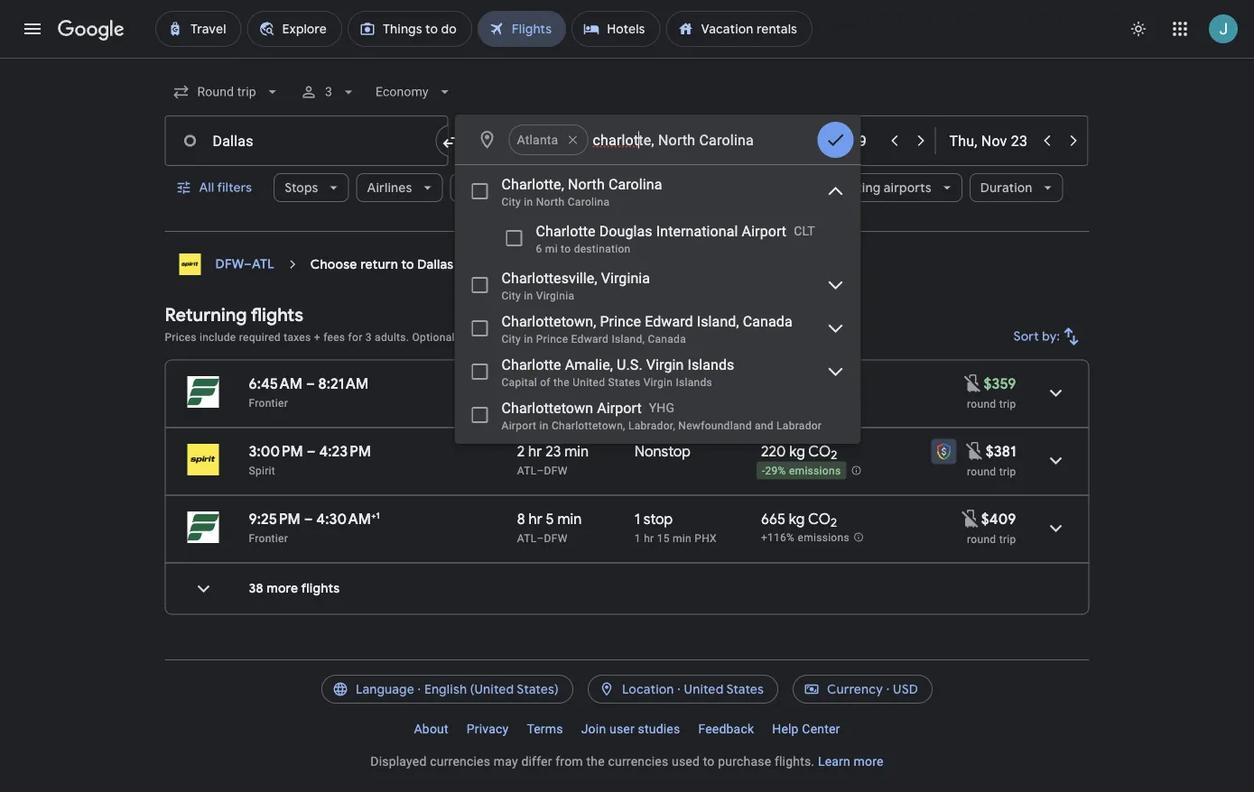 Task type: vqa. For each thing, say whether or not it's contained in the screenshot.
North in the list box
yes



Task type: locate. For each thing, give the bounding box(es) containing it.
2
[[517, 375, 525, 393], [517, 443, 525, 461], [831, 448, 838, 463], [831, 516, 837, 531]]

more right learn on the right bottom
[[854, 755, 884, 769]]

atl for 4:23 pm
[[517, 465, 537, 477]]

this price for this flight doesn't include overhead bin access. if you need a carry-on bag, use the bags filter to update prices. image up this price for this flight doesn't include overhead bin access. if you need a carry-on bag, use the bags filter to update prices. image
[[962, 373, 984, 394]]

currencies
[[430, 755, 490, 769], [608, 755, 669, 769]]

0 vertical spatial north
[[658, 131, 696, 149]]

toggle nearby airports for charlotte, north carolina image
[[825, 181, 847, 202]]

dfw for 8:21 am
[[544, 397, 568, 410]]

charlottetown, up total duration 2 hr 23 min. element
[[552, 420, 626, 433]]

round trip down $381 text box
[[967, 466, 1016, 478]]

charlottetown, prince edward island, canada city in prince edward island, canada
[[502, 313, 793, 346]]

359 US dollars text field
[[984, 375, 1016, 393]]

atlanta option
[[509, 118, 588, 162]]

prince up apply.
[[600, 313, 641, 330]]

islands down assistance
[[688, 356, 735, 373]]

charlottetown airport yhg airport in charlottetown, labrador, newfoundland and labrador
[[502, 400, 822, 433]]

atlanta
[[517, 132, 559, 147]]

city down charlottesville,
[[502, 290, 521, 303]]

and inside charlottetown airport yhg airport in charlottetown, labrador, newfoundland and labrador
[[755, 420, 774, 433]]

min
[[565, 375, 589, 393], [565, 443, 589, 461], [558, 510, 582, 529], [673, 532, 692, 545]]

1 horizontal spatial to
[[561, 243, 571, 256]]

9:25 pm
[[249, 510, 301, 529]]

enter your destination dialog
[[455, 115, 861, 444]]

fees right bag
[[545, 331, 567, 344]]

0 horizontal spatial states
[[608, 377, 641, 389]]

0 horizontal spatial united
[[573, 377, 605, 389]]

currencies down the join user studies link
[[608, 755, 669, 769]]

fees
[[323, 331, 345, 344], [545, 331, 567, 344]]

privacy
[[467, 722, 509, 737]]

1 vertical spatial city
[[502, 290, 521, 303]]

stop
[[644, 510, 673, 529]]

2 inside 220 kg co 2
[[831, 448, 838, 463]]

duration
[[981, 180, 1033, 196]]

1 vertical spatial +
[[371, 510, 376, 522]]

1 vertical spatial canada
[[648, 333, 686, 346]]

flight details. leaves hartsfield-jackson atlanta international airport at 3:00 pm on thursday, november 23 and arrives at dallas/fort worth international airport at 4:23 pm on thursday, november 23. image
[[1035, 439, 1078, 483]]

0 vertical spatial the
[[554, 377, 570, 389]]

city
[[502, 196, 521, 209], [502, 290, 521, 303], [502, 333, 521, 346]]

2 vertical spatial city
[[502, 333, 521, 346]]

more right 38
[[267, 581, 298, 597]]

kg for 665
[[789, 510, 805, 529]]

0 vertical spatial this price for this flight doesn't include overhead bin access. if you need a carry-on bag, use the bags filter to update prices. image
[[962, 373, 984, 394]]

island, up u.s.
[[612, 333, 645, 346]]

0 vertical spatial more
[[267, 581, 298, 597]]

+
[[314, 331, 320, 344], [371, 510, 376, 522]]

8
[[517, 510, 525, 529]]

1 vertical spatial charlottetown,
[[552, 420, 626, 433]]

0 vertical spatial island,
[[697, 313, 739, 330]]

north right ‌te,
[[658, 131, 696, 149]]

co up +116% emissions
[[808, 510, 831, 529]]

3 button
[[292, 70, 365, 114]]

hr left 23
[[528, 443, 542, 461]]

2 vertical spatial kg
[[789, 510, 805, 529]]

1 fees from the left
[[323, 331, 345, 344]]

in inside charlottesville, virginia city in virginia
[[524, 290, 533, 303]]

charlotte up capital
[[502, 356, 561, 373]]

for
[[348, 331, 363, 344]]

atl inside 2 hr 36 min atl – dfw
[[517, 397, 537, 410]]

2 nonstop from the top
[[635, 443, 691, 461]]

atl for 4:30 am
[[517, 532, 537, 545]]

min inside 2 hr 36 min atl – dfw
[[565, 375, 589, 393]]

this price for this flight doesn't include overhead bin access. if you need a carry-on bag, use the bags filter to update prices. image
[[962, 373, 984, 394], [960, 508, 982, 530]]

2 round trip from the top
[[967, 466, 1016, 478]]

charlottetown,
[[502, 313, 596, 330], [552, 420, 626, 433]]

nonstop flight. element up yhg on the right
[[635, 375, 691, 396]]

0 vertical spatial canada
[[743, 313, 793, 330]]

dfw – atl
[[215, 256, 274, 273]]

2 fees from the left
[[545, 331, 567, 344]]

kg left toggle nearby airports for charlotte amalie, u.s. virgin islands icon
[[788, 375, 804, 393]]

2 vertical spatial airport
[[502, 420, 537, 433]]

in inside charlotte, north carolina city in north carolina
[[524, 196, 533, 209]]

atl down 8
[[517, 532, 537, 545]]

done image
[[825, 129, 847, 151]]

virginia
[[601, 270, 650, 287], [536, 290, 575, 303]]

3 round from the top
[[967, 533, 997, 546]]

charlotte inside charlotte amalie, u.s. virgin islands capital of the united states virgin islands
[[502, 356, 561, 373]]

min right 5 in the bottom of the page
[[558, 510, 582, 529]]

states inside charlotte amalie, u.s. virgin islands capital of the united states virgin islands
[[608, 377, 641, 389]]

virginia down destination
[[601, 270, 650, 287]]

1 vertical spatial and
[[755, 420, 774, 433]]

dfw inside 2 hr 36 min atl – dfw
[[544, 397, 568, 410]]

more
[[267, 581, 298, 597], [854, 755, 884, 769]]

north left times at top
[[568, 176, 605, 193]]

1 vertical spatial north
[[568, 176, 605, 193]]

swap origin and destination. image
[[441, 130, 463, 152]]

dfw for 4:23 pm
[[544, 465, 568, 477]]

optional
[[412, 331, 455, 344]]

1 nonstop from the top
[[635, 375, 691, 393]]

toggle nearby airports for charlotte amalie, u.s. virgin islands image
[[825, 361, 847, 383]]

differ
[[521, 755, 552, 769]]

1 right 4:30 am
[[376, 510, 380, 522]]

co inside 220 kg co 2
[[809, 443, 831, 461]]

3 round trip from the top
[[967, 533, 1016, 546]]

to right the used on the bottom of page
[[703, 755, 715, 769]]

frontier down departure time: 6:45 am. 'text box'
[[249, 397, 288, 410]]

min right '15'
[[673, 532, 692, 545]]

north
[[658, 131, 696, 149], [568, 176, 605, 193], [536, 196, 565, 209]]

co inside 665 kg co 2
[[808, 510, 831, 529]]

– inside 2 hr 36 min atl – dfw
[[537, 397, 544, 410]]

flights
[[251, 303, 304, 326], [301, 581, 340, 597]]

islands up charlottetown airport yhg airport in charlottetown, labrador, newfoundland and labrador
[[676, 377, 713, 389]]

virgin down passenger
[[646, 356, 684, 373]]

states up feedback
[[726, 682, 764, 698]]

dfw down 23
[[544, 465, 568, 477]]

atl down capital
[[517, 397, 537, 410]]

nonstop up yhg on the right
[[635, 375, 691, 393]]

0 horizontal spatial to
[[401, 256, 414, 273]]

2 left 23
[[517, 443, 525, 461]]

0 vertical spatial trip
[[999, 398, 1016, 410]]

this price for this flight doesn't include overhead bin access. if you need a carry-on bag, use the bags filter to update prices. image down this price for this flight doesn't include overhead bin access. if you need a carry-on bag, use the bags filter to update prices. image
[[960, 508, 982, 530]]

0 vertical spatial +
[[314, 331, 320, 344]]

6:45 am
[[249, 375, 303, 393]]

atl
[[252, 256, 274, 273], [517, 397, 537, 410], [517, 465, 537, 477], [517, 532, 537, 545]]

charlotte inside the charlotte douglas international airport clt 6 mi to destination
[[536, 223, 596, 240]]

2 nonstop flight. element from the top
[[635, 443, 691, 464]]

round trip
[[967, 398, 1016, 410], [967, 466, 1016, 478], [967, 533, 1016, 546]]

2 horizontal spatial north
[[658, 131, 696, 149]]

1 vertical spatial frontier
[[249, 532, 288, 545]]

leaves hartsfield-jackson atlanta international airport at 3:00 pm on thursday, november 23 and arrives at dallas/fort worth international airport at 4:23 pm on thursday, november 23. element
[[249, 443, 371, 461]]

1 vertical spatial to
[[401, 256, 414, 273]]

usd
[[893, 682, 919, 698]]

None search field
[[165, 70, 1090, 444]]

carolina inside list box
[[699, 131, 754, 149]]

charlotte amalie, u.s. virgin islands capital of the united states virgin islands
[[502, 356, 735, 389]]

help
[[772, 722, 799, 737]]

– inside 6:45 am – 8:21 am frontier
[[306, 375, 315, 393]]

carolina right ‌te,
[[699, 131, 754, 149]]

co for 665
[[808, 510, 831, 529]]

airport inside the charlotte douglas international airport clt 6 mi to destination
[[742, 223, 787, 240]]

2 vertical spatial co
[[808, 510, 831, 529]]

hr right 8
[[529, 510, 543, 529]]

co up -29% emissions
[[809, 443, 831, 461]]

1 vertical spatial this price for this flight doesn't include overhead bin access. if you need a carry-on bag, use the bags filter to update prices. image
[[960, 508, 982, 530]]

currency
[[827, 682, 883, 698]]

– down total duration 8 hr 5 min. element
[[537, 532, 544, 545]]

atl up 8
[[517, 465, 537, 477]]

hr left '15'
[[644, 532, 654, 545]]

1 nonstop flight. element from the top
[[635, 375, 691, 396]]

adults.
[[375, 331, 409, 344]]

0 horizontal spatial more
[[267, 581, 298, 597]]

min for 2 hr 23 min
[[565, 443, 589, 461]]

kg up -29% emissions
[[789, 443, 805, 461]]

dfw inside "8 hr 5 min atl – dfw"
[[544, 532, 568, 545]]

carolina down ‌te,
[[609, 176, 662, 193]]

assistance
[[683, 331, 738, 344]]

0 horizontal spatial prince
[[536, 333, 568, 346]]

1 vertical spatial airport
[[597, 400, 642, 417]]

round trip down $359
[[967, 398, 1016, 410]]

and inside returning flights main content
[[501, 331, 520, 344]]

1 horizontal spatial island,
[[697, 313, 739, 330]]

about link
[[405, 715, 458, 744]]

charlottetown, up bag fees button
[[502, 313, 596, 330]]

edward
[[645, 313, 693, 330], [571, 333, 609, 346]]

1 trip from the top
[[999, 398, 1016, 410]]

hr inside "2 hr 23 min atl – dfw"
[[528, 443, 542, 461]]

1 vertical spatial nonstop
[[635, 443, 691, 461]]

0 horizontal spatial north
[[536, 196, 565, 209]]

nonstop for 2 hr 36 min
[[635, 375, 691, 393]]

1 horizontal spatial fees
[[545, 331, 567, 344]]

studies
[[638, 722, 680, 737]]

dfw inside "2 hr 23 min atl – dfw"
[[544, 465, 568, 477]]

0 vertical spatial nonstop
[[635, 375, 691, 393]]

– inside "2 hr 23 min atl – dfw"
[[537, 465, 544, 477]]

0 horizontal spatial canada
[[648, 333, 686, 346]]

islands
[[688, 356, 735, 373], [676, 377, 713, 389]]

atl inside "8 hr 5 min atl – dfw"
[[517, 532, 537, 545]]

kg inside 665 kg co 2
[[789, 510, 805, 529]]

hr for 5
[[529, 510, 543, 529]]

3 trip from the top
[[999, 533, 1016, 546]]

0 vertical spatial frontier
[[249, 397, 288, 410]]

-
[[762, 465, 765, 478]]

toggle nearby airports for charlottesville, virginia image
[[825, 275, 847, 296]]

edward up "amalie,"
[[571, 333, 609, 346]]

1 vertical spatial carolina
[[609, 176, 662, 193]]

round down this price for this flight doesn't include overhead bin access. if you need a carry-on bag, use the bags filter to update prices. image
[[967, 466, 997, 478]]

0 vertical spatial airport
[[742, 223, 787, 240]]

carolina up douglas
[[568, 196, 610, 209]]

u.s.
[[617, 356, 643, 373]]

1 vertical spatial flights
[[301, 581, 340, 597]]

dfw down 36
[[544, 397, 568, 410]]

– right departure time: 9:25 pm. text box
[[304, 510, 313, 529]]

1 vertical spatial edward
[[571, 333, 609, 346]]

1 frontier from the top
[[249, 397, 288, 410]]

kg co button
[[756, 375, 862, 413]]

0 vertical spatial city
[[502, 196, 521, 209]]

round down $409
[[967, 533, 997, 546]]

edward up the passenger assistance button on the top of page
[[645, 313, 693, 330]]

0 vertical spatial round trip
[[967, 398, 1016, 410]]

– inside "8 hr 5 min atl – dfw"
[[537, 532, 544, 545]]

0 vertical spatial round
[[967, 398, 997, 410]]

1 horizontal spatial north
[[568, 176, 605, 193]]

united
[[573, 377, 605, 389], [684, 682, 724, 698]]

2 horizontal spatial airport
[[742, 223, 787, 240]]

3 city from the top
[[502, 333, 521, 346]]

to inside returning flights main content
[[401, 256, 414, 273]]

all
[[199, 180, 214, 196]]

times
[[618, 180, 654, 196]]

8 hr 5 min atl – dfw
[[517, 510, 582, 545]]

help center
[[772, 722, 840, 737]]

round trip for $409
[[967, 533, 1016, 546]]

charlotte for douglas
[[536, 223, 596, 240]]

0 vertical spatial 3
[[325, 84, 332, 99]]

– down of
[[537, 397, 544, 410]]

trip for $359
[[999, 398, 1016, 410]]

total duration 8 hr 5 min. element
[[517, 510, 635, 531]]

1 vertical spatial co
[[809, 443, 831, 461]]

0 vertical spatial charlottetown,
[[502, 313, 596, 330]]

layover (1 of 1) is a 1 hr 15 min layover at phoenix sky harbor international airport in phoenix. element
[[635, 531, 752, 546]]

–
[[244, 256, 252, 273], [306, 375, 315, 393], [537, 397, 544, 410], [307, 443, 316, 461], [537, 465, 544, 477], [304, 510, 313, 529], [537, 532, 544, 545]]

north down "charlotte,"
[[536, 196, 565, 209]]

1 horizontal spatial 3
[[366, 331, 372, 344]]

1 horizontal spatial edward
[[645, 313, 693, 330]]

0 horizontal spatial and
[[501, 331, 520, 344]]

destination
[[574, 243, 631, 256]]

None field
[[165, 76, 289, 108], [368, 76, 461, 108], [165, 76, 289, 108], [368, 76, 461, 108]]

flights right 38
[[301, 581, 340, 597]]

1
[[376, 510, 380, 522], [635, 510, 640, 529], [635, 532, 641, 545]]

feedback link
[[689, 715, 763, 744]]

0 vertical spatial kg
[[788, 375, 804, 393]]

city left bag
[[502, 333, 521, 346]]

help center link
[[763, 715, 849, 744]]

0 vertical spatial emissions
[[789, 465, 841, 478]]

charlottetown
[[502, 400, 593, 417]]

2 left of
[[517, 375, 525, 393]]

0 vertical spatial virginia
[[601, 270, 650, 287]]

0 vertical spatial and
[[501, 331, 520, 344]]

1 vertical spatial the
[[587, 755, 605, 769]]

of
[[540, 377, 551, 389]]

1 horizontal spatial virginia
[[601, 270, 650, 287]]

round trip down $409
[[967, 533, 1016, 546]]

virgin up yhg on the right
[[644, 377, 673, 389]]

may left differ
[[494, 755, 518, 769]]

0 horizontal spatial island,
[[612, 333, 645, 346]]

virginia down charlottesville,
[[536, 290, 575, 303]]

‌te, north carolina list box
[[502, 118, 814, 162]]

kg inside 220 kg co 2
[[789, 443, 805, 461]]

list box
[[455, 165, 861, 444]]

city down "charlotte,"
[[502, 196, 521, 209]]

Return text field
[[950, 117, 1033, 165]]

2 up -29% emissions
[[831, 448, 838, 463]]

– left the arrival time: 4:23 pm. text field
[[307, 443, 316, 461]]

island, up assistance
[[697, 313, 739, 330]]

2 horizontal spatial to
[[703, 755, 715, 769]]

in down charlottesville,
[[524, 290, 533, 303]]

1 vertical spatial charlotte
[[502, 356, 561, 373]]

Where else? text field
[[592, 118, 814, 162]]

united up feedback
[[684, 682, 724, 698]]

0 horizontal spatial +
[[314, 331, 320, 344]]

0 horizontal spatial fees
[[323, 331, 345, 344]]

states
[[608, 377, 641, 389], [726, 682, 764, 698]]

emissions down 220 kg co 2
[[789, 465, 841, 478]]

island,
[[697, 313, 739, 330], [612, 333, 645, 346]]

main menu image
[[22, 18, 43, 40]]

in
[[524, 196, 533, 209], [524, 290, 533, 303], [524, 333, 533, 346], [540, 420, 549, 433]]

charlotte up mi
[[536, 223, 596, 240]]

1 horizontal spatial +
[[371, 510, 376, 522]]

frontier down departure time: 9:25 pm. text box
[[249, 532, 288, 545]]

duration button
[[970, 166, 1064, 210]]

0 vertical spatial co
[[807, 375, 830, 393]]

city inside charlottesville, virginia city in virginia
[[502, 290, 521, 303]]

381 US dollars text field
[[986, 443, 1016, 461]]

– left arrival time: 8:21 am. text box
[[306, 375, 315, 393]]

0 horizontal spatial may
[[494, 755, 518, 769]]

airport down charlotte amalie, u.s. virgin islands capital of the united states virgin islands
[[597, 400, 642, 417]]

0 horizontal spatial airport
[[502, 420, 537, 433]]

north inside "‌te, north carolina" list box
[[658, 131, 696, 149]]

Departure time: 9:25 PM. text field
[[249, 510, 301, 529]]

0 horizontal spatial the
[[554, 377, 570, 389]]

hr
[[528, 375, 542, 393], [528, 443, 542, 461], [529, 510, 543, 529], [644, 532, 654, 545]]

in up capital
[[524, 333, 533, 346]]

nonstop flight. element
[[635, 375, 691, 396], [635, 443, 691, 464]]

in inside charlottetown airport yhg airport in charlottetown, labrador, newfoundland and labrador
[[540, 420, 549, 433]]

nonstop flight. element down labrador,
[[635, 443, 691, 464]]

airport down charlottetown
[[502, 420, 537, 433]]

dfw
[[215, 256, 244, 273], [544, 397, 568, 410], [544, 465, 568, 477], [544, 532, 568, 545]]

filters
[[217, 180, 252, 196]]

min right 23
[[565, 443, 589, 461]]

to right mi
[[561, 243, 571, 256]]

nonstop flight. element for 2 hr 36 min
[[635, 375, 691, 396]]

this price for this flight doesn't include overhead bin access. if you need a carry-on bag, use the bags filter to update prices. image for $409
[[960, 508, 982, 530]]

Departure text field
[[797, 117, 880, 165]]

0 vertical spatial united
[[573, 377, 605, 389]]

kg
[[788, 375, 804, 393], [789, 443, 805, 461], [789, 510, 805, 529]]

1 vertical spatial kg
[[789, 443, 805, 461]]

dfw down 5 in the bottom of the page
[[544, 532, 568, 545]]

min for 2 hr 36 min
[[565, 375, 589, 393]]

required
[[239, 331, 281, 344]]

dfw up returning flights
[[215, 256, 244, 273]]

in down charlottetown
[[540, 420, 549, 433]]

in inside charlottetown, prince edward island, canada city in prince edward island, canada
[[524, 333, 533, 346]]

220
[[761, 443, 786, 461]]

1 horizontal spatial may
[[570, 331, 591, 344]]

change appearance image
[[1117, 7, 1161, 51]]

1 vertical spatial may
[[494, 755, 518, 769]]

and left bag
[[501, 331, 520, 344]]

choose
[[311, 256, 357, 273]]

1 city from the top
[[502, 196, 521, 209]]

trip down $409
[[999, 533, 1016, 546]]

1 vertical spatial united
[[684, 682, 724, 698]]

min down "amalie,"
[[565, 375, 589, 393]]

0 vertical spatial may
[[570, 331, 591, 344]]

trip down $359
[[999, 398, 1016, 410]]

2 vertical spatial round
[[967, 533, 997, 546]]

3 inside 3 popup button
[[325, 84, 332, 99]]

2 currencies from the left
[[608, 755, 669, 769]]

1 horizontal spatial airport
[[597, 400, 642, 417]]

0 horizontal spatial edward
[[571, 333, 609, 346]]

round
[[967, 398, 997, 410], [967, 466, 997, 478], [967, 533, 997, 546]]

1 round trip from the top
[[967, 398, 1016, 410]]

2 round from the top
[[967, 466, 997, 478]]

to
[[561, 243, 571, 256], [401, 256, 414, 273], [703, 755, 715, 769]]

hr inside "8 hr 5 min atl – dfw"
[[529, 510, 543, 529]]

hr inside 2 hr 36 min atl – dfw
[[528, 375, 542, 393]]

nonstop down labrador,
[[635, 443, 691, 461]]

may left apply.
[[570, 331, 591, 344]]

1 vertical spatial nonstop flight. element
[[635, 443, 691, 464]]

flights up required at the left of the page
[[251, 303, 304, 326]]

united down "amalie,"
[[573, 377, 605, 389]]

2 city from the top
[[502, 290, 521, 303]]

0 horizontal spatial virginia
[[536, 290, 575, 303]]

1 horizontal spatial currencies
[[608, 755, 669, 769]]

trip down $381 text box
[[999, 466, 1016, 478]]

frontier
[[249, 397, 288, 410], [249, 532, 288, 545]]

hr for 36
[[528, 375, 542, 393]]

0 horizontal spatial currencies
[[430, 755, 490, 769]]

0 vertical spatial prince
[[600, 313, 641, 330]]

frontier inside 6:45 am – 8:21 am frontier
[[249, 397, 288, 410]]

atl inside "2 hr 23 min atl – dfw"
[[517, 465, 537, 477]]

1 vertical spatial round trip
[[967, 466, 1016, 478]]

co up labrador
[[807, 375, 830, 393]]

6
[[536, 243, 542, 256]]

None text field
[[165, 116, 448, 166]]

round down 359 us dollars text field
[[967, 398, 997, 410]]

min inside "8 hr 5 min atl – dfw"
[[558, 510, 582, 529]]

prince up of
[[536, 333, 568, 346]]

min inside "2 hr 23 min atl – dfw"
[[565, 443, 589, 461]]

1 vertical spatial trip
[[999, 466, 1016, 478]]

0 vertical spatial states
[[608, 377, 641, 389]]

the right of
[[554, 377, 570, 389]]

2 up +116% emissions
[[831, 516, 837, 531]]

emissions down 665 kg co 2
[[798, 532, 850, 545]]

1 vertical spatial emissions
[[798, 532, 850, 545]]

may inside returning flights main content
[[570, 331, 591, 344]]

fees left for
[[323, 331, 345, 344]]

0 vertical spatial carolina
[[699, 131, 754, 149]]

states down u.s.
[[608, 377, 641, 389]]

airport left clt
[[742, 223, 787, 240]]

Arrival time: 4:23 PM. text field
[[319, 443, 371, 461]]

1 round from the top
[[967, 398, 997, 410]]

city inside charlotte, north carolina city in north carolina
[[502, 196, 521, 209]]



Task type: describe. For each thing, give the bounding box(es) containing it.
15
[[657, 532, 670, 545]]

flight details. leaves hartsfield-jackson atlanta international airport at 9:25 pm on thursday, november 23 and arrives at dallas/fort worth international airport at 4:30 am on friday, november 24. image
[[1035, 507, 1078, 550]]

kg inside popup button
[[788, 375, 804, 393]]

38
[[249, 581, 263, 597]]

2 inside 2 hr 36 min atl – dfw
[[517, 375, 525, 393]]

price button
[[528, 173, 600, 202]]

1 horizontal spatial prince
[[600, 313, 641, 330]]

charlotte douglas international airport clt 6 mi to destination
[[536, 223, 815, 256]]

0 vertical spatial edward
[[645, 313, 693, 330]]

carolina for ‌te, north carolina
[[699, 131, 754, 149]]

times button
[[608, 173, 685, 202]]

3:00 pm
[[249, 443, 303, 461]]

– up returning flights
[[244, 256, 252, 273]]

spirit
[[249, 465, 275, 477]]

labrador
[[777, 420, 822, 433]]

2 vertical spatial to
[[703, 755, 715, 769]]

united states
[[684, 682, 764, 698]]

$409
[[982, 510, 1016, 529]]

min inside '1 stop 1 hr 15 min phx'
[[673, 532, 692, 545]]

total duration 2 hr 23 min. element
[[517, 443, 635, 464]]

Departure time: 3:00 PM. text field
[[249, 443, 303, 461]]

-29% emissions
[[762, 465, 841, 478]]

0 vertical spatial flights
[[251, 303, 304, 326]]

charlotte for amalie,
[[502, 356, 561, 373]]

center
[[802, 722, 840, 737]]

bags button
[[450, 166, 521, 210]]

1 stop 1 hr 15 min phx
[[635, 510, 717, 545]]

2 vertical spatial carolina
[[568, 196, 610, 209]]

terms link
[[518, 715, 572, 744]]

flight details. leaves hartsfield-jackson atlanta international airport at 6:45 am on thursday, november 23 and arrives at dallas/fort worth international airport at 8:21 am on thursday, november 23. image
[[1035, 372, 1078, 415]]

665
[[761, 510, 786, 529]]

bags
[[461, 180, 490, 196]]

learn more link
[[818, 755, 884, 769]]

sort
[[1014, 329, 1039, 345]]

purchase
[[718, 755, 772, 769]]

displayed
[[371, 755, 427, 769]]

carolina for charlotte, north carolina city in north carolina
[[609, 176, 662, 193]]

+116%
[[761, 532, 795, 545]]

mi
[[545, 243, 558, 256]]

0 vertical spatial islands
[[688, 356, 735, 373]]

1 vertical spatial virginia
[[536, 290, 575, 303]]

this price for this flight doesn't include overhead bin access. if you need a carry-on bag, use the bags filter to update prices. image
[[964, 441, 986, 462]]

returning flights main content
[[165, 247, 1090, 630]]

Arrival time: 8:21 AM. text field
[[318, 375, 369, 393]]

+116% emissions
[[761, 532, 850, 545]]

charlottesville,
[[502, 270, 598, 287]]

atl up returning flights
[[252, 256, 274, 273]]

choose return to dallas
[[311, 256, 454, 273]]

list box containing charlotte, north carolina
[[455, 165, 861, 444]]

co inside popup button
[[807, 375, 830, 393]]

(united
[[470, 682, 514, 698]]

connecting airports button
[[800, 166, 963, 210]]

bag
[[523, 331, 542, 344]]

labrador,
[[629, 420, 676, 433]]

apply.
[[594, 331, 623, 344]]

36
[[546, 375, 562, 393]]

international
[[656, 223, 738, 240]]

stops
[[285, 180, 318, 196]]

+ inside 9:25 pm – 4:30 am + 1
[[371, 510, 376, 522]]

$359
[[984, 375, 1016, 393]]

price
[[539, 180, 570, 196]]

join user studies link
[[572, 715, 689, 744]]

none search field containing ‌te, north carolina
[[165, 70, 1090, 444]]

hr for 23
[[528, 443, 542, 461]]

airports
[[884, 180, 932, 196]]

2 hr 36 min atl – dfw
[[517, 375, 589, 410]]

taxes
[[284, 331, 311, 344]]

connecting airports
[[811, 180, 932, 196]]

38 more flights
[[249, 581, 340, 597]]

to inside the charlotte douglas international airport clt 6 mi to destination
[[561, 243, 571, 256]]

co for 220
[[809, 443, 831, 461]]

2 frontier from the top
[[249, 532, 288, 545]]

more inside returning flights main content
[[267, 581, 298, 597]]

1 currencies from the left
[[430, 755, 490, 769]]

join
[[581, 722, 606, 737]]

stops button
[[274, 166, 349, 210]]

dfw for 4:30 am
[[544, 532, 568, 545]]

kg for 220
[[789, 443, 805, 461]]

1 stop flight. element
[[635, 510, 673, 531]]

north for ‌te,
[[658, 131, 696, 149]]

1 horizontal spatial the
[[587, 755, 605, 769]]

round for $409
[[967, 533, 997, 546]]

1 inside 9:25 pm – 4:30 am + 1
[[376, 510, 380, 522]]

‌te, north carolina
[[639, 131, 754, 149]]

hr inside '1 stop 1 hr 15 min phx'
[[644, 532, 654, 545]]

privacy link
[[458, 715, 518, 744]]

the inside charlotte amalie, u.s. virgin islands capital of the united states virgin islands
[[554, 377, 570, 389]]

terms
[[527, 722, 563, 737]]

nonstop flight. element for 2 hr 23 min
[[635, 443, 691, 464]]

2 inside "2 hr 23 min atl – dfw"
[[517, 443, 525, 461]]

english (united states)
[[424, 682, 559, 698]]

220 kg co 2
[[761, 443, 838, 463]]

user
[[610, 722, 635, 737]]

total duration 2 hr 36 min. element
[[517, 375, 635, 396]]

Departure time: 6:45 AM. text field
[[249, 375, 303, 393]]

clt
[[794, 224, 815, 238]]

trip for $409
[[999, 533, 1016, 546]]

charlottesville, virginia city in virginia
[[502, 270, 650, 303]]

round for $359
[[967, 398, 997, 410]]

flights.
[[775, 755, 815, 769]]

all filters button
[[165, 166, 267, 210]]

airport for charlottetown airport
[[502, 420, 537, 433]]

4:23 pm
[[319, 443, 371, 461]]

charlotte,
[[502, 176, 564, 193]]

1 horizontal spatial more
[[854, 755, 884, 769]]

charlottetown, inside charlottetown airport yhg airport in charlottetown, labrador, newfoundland and labrador
[[552, 420, 626, 433]]

1 vertical spatial island,
[[612, 333, 645, 346]]

min for 8 hr 5 min
[[558, 510, 582, 529]]

2 trip from the top
[[999, 466, 1016, 478]]

yhg
[[649, 401, 675, 415]]

– inside 3:00 pm – 4:23 pm spirit
[[307, 443, 316, 461]]

displayed currencies may differ from the currencies used to purchase flights. learn more
[[371, 755, 884, 769]]

Arrival time: 4:30 AM on  Friday, November 24. text field
[[316, 510, 380, 529]]

language
[[356, 682, 414, 698]]

1 vertical spatial islands
[[676, 377, 713, 389]]

3 inside returning flights main content
[[366, 331, 372, 344]]

1 horizontal spatial united
[[684, 682, 724, 698]]

prices include required taxes + fees for 3 adults. optional charges and bag fees may apply. passenger assistance
[[165, 331, 738, 344]]

1 horizontal spatial canada
[[743, 313, 793, 330]]

atl for 8:21 am
[[517, 397, 537, 410]]

1 vertical spatial states
[[726, 682, 764, 698]]

409 US dollars text field
[[982, 510, 1016, 529]]

1 vertical spatial virgin
[[644, 377, 673, 389]]

this price for this flight doesn't include overhead bin access. if you need a carry-on bag, use the bags filter to update prices. image for $359
[[962, 373, 984, 394]]

bag fees button
[[523, 331, 567, 344]]

city inside charlottetown, prince edward island, canada city in prince edward island, canada
[[502, 333, 521, 346]]

learn
[[818, 755, 851, 769]]

2 hr 23 min atl – dfw
[[517, 443, 589, 477]]

1 vertical spatial prince
[[536, 333, 568, 346]]

3:00 pm – 4:23 pm spirit
[[249, 443, 371, 477]]

23
[[546, 443, 561, 461]]

newfoundland
[[679, 420, 752, 433]]

by:
[[1043, 329, 1061, 345]]

2 vertical spatial north
[[536, 196, 565, 209]]

airport for charlotte douglas international airport
[[742, 223, 787, 240]]

665 kg co 2
[[761, 510, 837, 531]]

returning
[[165, 303, 247, 326]]

north for charlotte,
[[568, 176, 605, 193]]

charges
[[458, 331, 498, 344]]

38 more flights image
[[182, 568, 225, 611]]

charlottetown, inside charlottetown, prince edward island, canada city in prince edward island, canada
[[502, 313, 596, 330]]

charlotte, north carolina city in north carolina
[[502, 176, 662, 209]]

‌te,
[[639, 131, 655, 149]]

1 left stop
[[635, 510, 640, 529]]

about
[[414, 722, 449, 737]]

feedback
[[698, 722, 754, 737]]

connecting
[[811, 180, 881, 196]]

29%
[[765, 465, 786, 478]]

0 vertical spatial virgin
[[646, 356, 684, 373]]

passenger
[[626, 331, 680, 344]]

1 down the 1 stop flight. element on the bottom right of the page
[[635, 532, 641, 545]]

8:21 am
[[318, 375, 369, 393]]

round trip for $359
[[967, 398, 1016, 410]]

phx
[[695, 532, 717, 545]]

nonstop for 2 hr 23 min
[[635, 443, 691, 461]]

leaves hartsfield-jackson atlanta international airport at 6:45 am on thursday, november 23 and arrives at dallas/fort worth international airport at 8:21 am on thursday, november 23. element
[[249, 375, 369, 393]]

join user studies
[[581, 722, 680, 737]]

toggle nearby airports for charlottetown, prince edward island, canada image
[[825, 318, 847, 340]]

2 inside 665 kg co 2
[[831, 516, 837, 531]]

united inside charlotte amalie, u.s. virgin islands capital of the united states virgin islands
[[573, 377, 605, 389]]

sort by: button
[[1007, 315, 1090, 359]]

leaves hartsfield-jackson atlanta international airport at 9:25 pm on thursday, november 23 and arrives at dallas/fort worth international airport at 4:30 am on friday, november 24. element
[[249, 510, 380, 529]]



